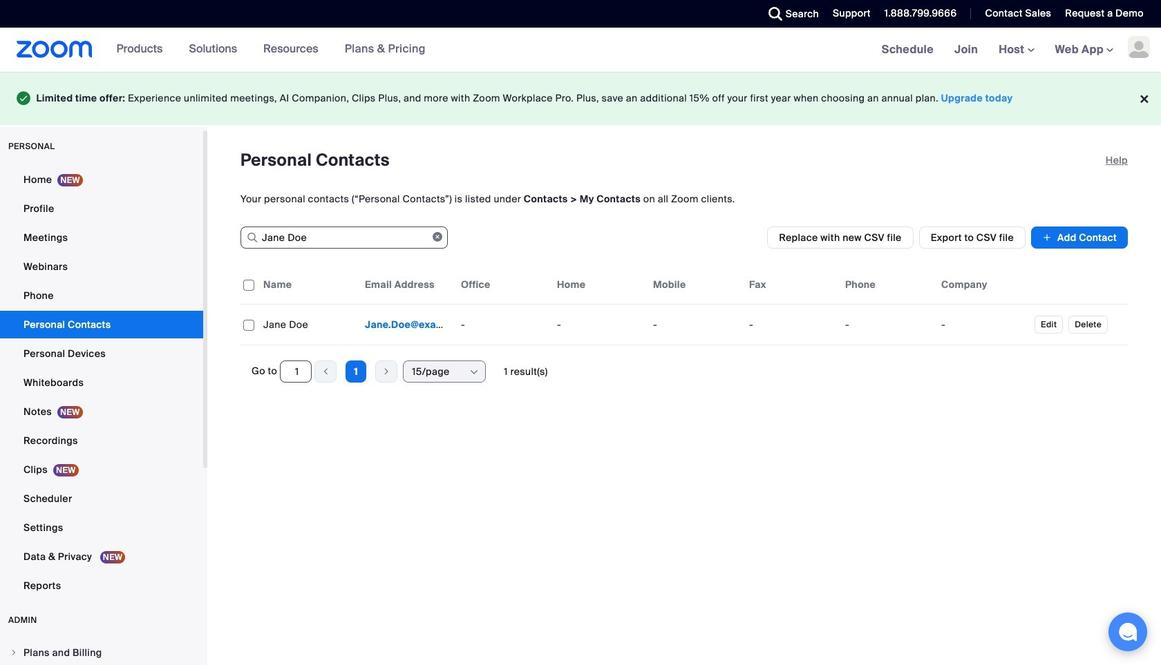 Task type: vqa. For each thing, say whether or not it's contained in the screenshot.
copy icon
no



Task type: locate. For each thing, give the bounding box(es) containing it.
type image
[[17, 88, 31, 108]]

footer
[[0, 72, 1161, 125]]

banner
[[0, 28, 1161, 73]]

previous page image
[[315, 365, 336, 378]]

product information navigation
[[92, 28, 436, 72]]

profile picture image
[[1128, 36, 1150, 58]]

add image
[[1042, 231, 1052, 244]]

application
[[241, 265, 1128, 345]]

cell
[[359, 311, 456, 338], [840, 311, 936, 338], [936, 311, 1032, 338]]

menu item
[[0, 640, 203, 666]]

right image
[[10, 649, 18, 657]]

3 cell from the left
[[936, 311, 1032, 338]]

1 cell from the left
[[359, 311, 456, 338]]

next page image
[[376, 365, 397, 378]]

open chat image
[[1118, 623, 1138, 642]]



Task type: describe. For each thing, give the bounding box(es) containing it.
zoom logo image
[[17, 41, 92, 58]]

show options image
[[469, 367, 480, 378]]

Jump to number field
[[280, 361, 312, 383]]

2 cell from the left
[[840, 311, 936, 338]]

Search Contacts Input text field
[[241, 226, 448, 249]]

personal menu menu
[[0, 166, 203, 601]]

meetings navigation
[[871, 28, 1161, 73]]



